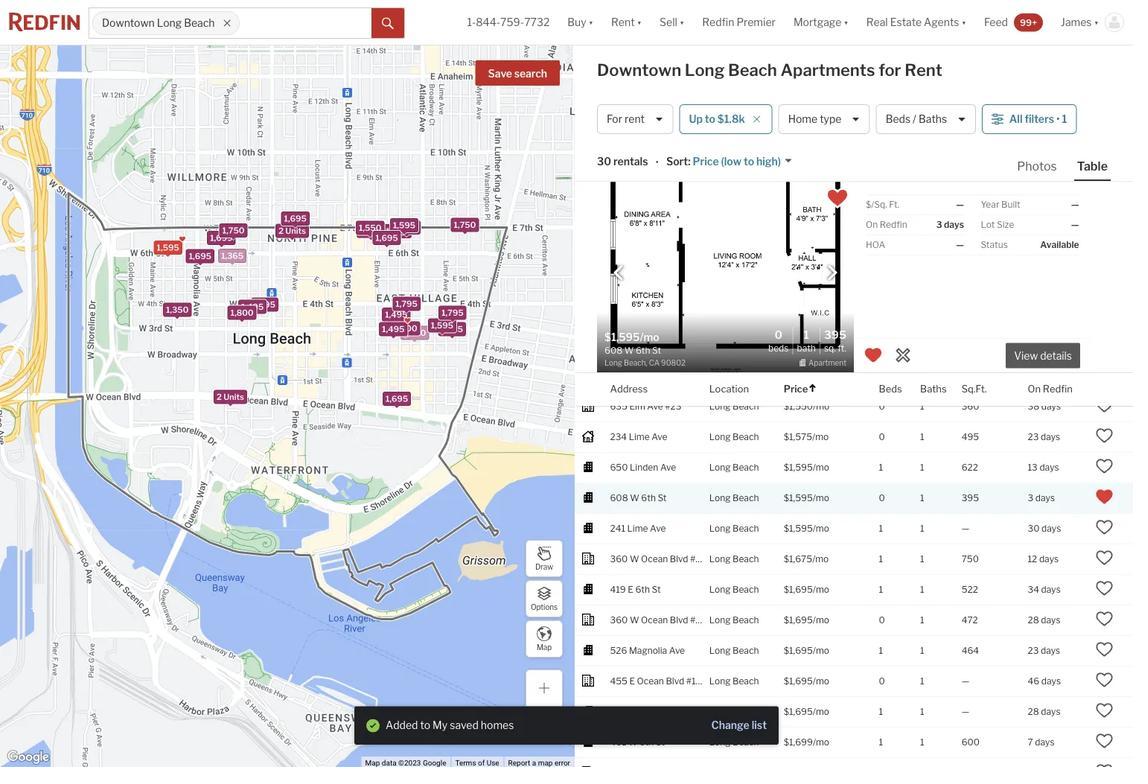 Task type: vqa. For each thing, say whether or not it's contained in the screenshot.


Task type: locate. For each thing, give the bounding box(es) containing it.
ft. right sq.
[[838, 343, 847, 353]]

▾ right "mortgage" on the top of page
[[844, 16, 849, 29]]

1,495 left 1,575
[[382, 324, 405, 334]]

elm right 635 at bottom
[[630, 401, 645, 412]]

464
[[962, 645, 979, 656]]

linden right 650 on the right bottom of page
[[630, 462, 659, 473]]

▾ inside real estate agents ▾ link
[[962, 16, 967, 29]]

1 vertical spatial downtown
[[597, 60, 682, 80]]

34 days
[[1028, 584, 1061, 595]]

ft. right the $/sq.
[[889, 199, 900, 210]]

magnolia
[[629, 645, 667, 656]]

$1,350 /mo for 380
[[784, 96, 830, 107]]

sq.
[[824, 343, 836, 353]]

4 $1,495 from the top
[[784, 371, 813, 381]]

1,795 up 1,575
[[442, 308, 464, 318]]

0 vertical spatial $1,595 /mo
[[784, 462, 830, 473]]

$1,350 /mo up home
[[784, 96, 830, 107]]

4 $1,695 from the top
[[784, 676, 813, 687]]

unit for 7
[[668, 218, 685, 229]]

34
[[1028, 584, 1040, 595]]

1 vertical spatial 2 units
[[217, 392, 244, 402]]

0 vertical spatial 28 days
[[1028, 615, 1061, 626]]

1 $1,695 /mo from the top
[[784, 584, 830, 595]]

2 vertical spatial beds
[[879, 383, 902, 395]]

$1,350 /mo down home
[[784, 126, 830, 137]]

627
[[610, 96, 627, 107]]

redfin down '10 days'
[[1043, 383, 1073, 395]]

days for 241 lime ave
[[1042, 523, 1061, 534]]

1 horizontal spatial •
[[1057, 113, 1060, 125]]

2 vertical spatial to
[[420, 719, 431, 732]]

1 horizontal spatial 1,350
[[360, 226, 382, 236]]

$1,350 up home
[[784, 96, 813, 107]]

2 $1,350 from the top
[[784, 96, 813, 107]]

0 vertical spatial price
[[693, 155, 719, 168]]

st for 401 w 6th st
[[656, 737, 665, 748]]

235
[[610, 371, 627, 381]]

1 favorite this home image from the top
[[1096, 182, 1114, 200]]

1,595 right 1,450
[[431, 320, 454, 330]]

1 $1,595 /mo from the top
[[784, 462, 830, 473]]

0 horizontal spatial units
[[224, 392, 244, 402]]

None search field
[[240, 8, 372, 38]]

12 long beach from the top
[[710, 493, 759, 504]]

ave for 234 lime ave
[[652, 432, 668, 442]]

0 horizontal spatial 2
[[217, 392, 222, 402]]

360 w ocean blvd #903 long beach
[[610, 615, 759, 626]]

1 vertical spatial $1,595
[[784, 493, 813, 504]]

#707
[[690, 554, 713, 565]]

▾ right james
[[1094, 16, 1099, 29]]

lime right 234
[[629, 432, 650, 442]]

1 vertical spatial on redfin
[[1028, 383, 1073, 395]]

7 long beach from the top
[[710, 340, 759, 351]]

long beach for 241 lime ave
[[710, 523, 759, 534]]

$1,595 for 650 linden ave
[[784, 462, 813, 473]]

▾ right agents
[[962, 16, 967, 29]]

10 long beach from the top
[[710, 432, 759, 442]]

long for 335 pacific ave
[[710, 35, 731, 46]]

favorite this home image
[[1096, 30, 1114, 48], [1096, 152, 1114, 170], [1096, 427, 1114, 444], [1096, 457, 1114, 475], [1096, 518, 1114, 536], [1096, 610, 1114, 628], [1096, 640, 1114, 658], [1096, 671, 1114, 689], [1096, 762, 1114, 767]]

4 favorite this home image from the top
[[1096, 457, 1114, 475]]

30 for 30 rentals •
[[597, 155, 611, 168]]

—
[[962, 35, 970, 46], [962, 126, 970, 137], [956, 199, 964, 210], [1071, 199, 1079, 210], [1071, 219, 1079, 230], [956, 239, 964, 250], [962, 340, 970, 351], [962, 371, 970, 381], [962, 523, 970, 534], [962, 676, 970, 687], [962, 706, 970, 717]]

7 right 600
[[1028, 737, 1033, 748]]

28 days down 34 days
[[1028, 615, 1061, 626]]

rent right for on the right of the page
[[905, 60, 943, 80]]

remove up to $1.8k image
[[753, 115, 762, 124]]

beach for 530 chestnut ave
[[733, 157, 759, 168]]

1 horizontal spatial units
[[285, 226, 306, 236]]

360 left lot
[[962, 218, 980, 229]]

30 rentals •
[[597, 155, 659, 169]]

2 vertical spatial $1,595
[[784, 523, 813, 534]]

remove downtown long beach image
[[223, 19, 232, 28]]

heading
[[605, 330, 726, 369]]

472
[[962, 615, 978, 626]]

redfin down $/sq. ft.
[[880, 219, 908, 230]]

3 $1,695 /mo from the top
[[784, 645, 830, 656]]

blvd left #903
[[670, 615, 688, 626]]

$1,575
[[784, 432, 813, 442]]

28 down 34
[[1028, 615, 1039, 626]]

sq.ft.
[[962, 383, 987, 395]]

28 down 46
[[1028, 706, 1039, 717]]

419
[[610, 584, 626, 595]]

real estate agents ▾ button
[[858, 0, 976, 45]]

to inside 'button'
[[705, 113, 716, 125]]

3 left lot
[[937, 219, 942, 230]]

0 vertical spatial $1,350 /mo
[[784, 65, 830, 76]]

price button
[[784, 372, 817, 406]]

0 horizontal spatial price
[[693, 155, 719, 168]]

15 long beach from the top
[[710, 645, 759, 656]]

$1,400 /mo up the '$1,450 /mo'
[[784, 218, 830, 229]]

long
[[157, 17, 182, 29], [710, 35, 731, 46], [685, 60, 725, 80], [710, 65, 731, 76], [710, 96, 731, 107], [710, 126, 731, 137], [710, 157, 731, 168], [710, 248, 731, 259], [710, 310, 731, 320], [710, 340, 731, 351], [710, 371, 731, 381], [710, 401, 731, 412], [710, 432, 731, 442], [710, 462, 731, 473], [710, 493, 731, 504], [710, 523, 731, 534], [710, 554, 731, 565], [710, 584, 731, 595], [710, 615, 731, 626], [710, 645, 731, 656], [710, 676, 731, 687], [710, 706, 731, 717], [710, 737, 731, 748]]

6 ▾ from the left
[[1094, 16, 1099, 29]]

mortgage ▾ button
[[794, 0, 849, 45]]

17 long beach from the top
[[710, 737, 759, 748]]

3 ▾ from the left
[[680, 16, 685, 29]]

$1,400 /mo down $1,365
[[784, 187, 830, 198]]

0 for 445 e 3rd st
[[879, 340, 885, 351]]

2 vertical spatial ocean
[[637, 676, 664, 687]]

ocean for #707
[[641, 554, 668, 565]]

w for 360 w ocean blvd #903 long beach
[[630, 615, 639, 626]]

6 favorite this home image from the top
[[1096, 732, 1114, 750]]

$1,350 down home
[[784, 126, 813, 137]]

38
[[1028, 401, 1040, 412]]

favorite this home image for 335 pacific ave
[[1096, 30, 1114, 48]]

map button
[[526, 620, 563, 658]]

2 $1,495 from the top
[[784, 310, 813, 320]]

$1,350 for 322 daisy ave
[[784, 126, 813, 137]]

9 long beach from the top
[[710, 401, 759, 412]]

$1,350 /mo down $1,195 /mo
[[784, 65, 830, 76]]

favorite button image
[[825, 185, 850, 211]]

4 long beach from the top
[[710, 126, 759, 137]]

long for 650 linden ave
[[710, 462, 731, 473]]

1,595 right "1,550"
[[393, 220, 416, 230]]

1 horizontal spatial 395
[[962, 493, 979, 504]]

225
[[610, 248, 627, 259]]

▾ up 335 pacific ave
[[637, 16, 642, 29]]

13 long beach from the top
[[710, 523, 759, 534]]

/mo for 234 lime ave
[[813, 432, 829, 442]]

long beach for 627 linden ave
[[710, 96, 759, 107]]

redfin
[[702, 16, 735, 29], [880, 219, 908, 230], [1043, 383, 1073, 395]]

4 $1,495 /mo from the top
[[784, 371, 829, 381]]

395 down the 622
[[962, 493, 979, 504]]

$1,695
[[784, 584, 813, 595], [784, 615, 813, 626], [784, 645, 813, 656], [784, 676, 813, 687], [784, 706, 813, 717]]

5 ▾ from the left
[[962, 16, 967, 29]]

2 $1,400 /mo from the top
[[784, 218, 830, 229]]

beach for 241 lime ave
[[733, 523, 759, 534]]

linden for 627
[[629, 96, 657, 107]]

3 $1,495 from the top
[[784, 340, 813, 351]]

st right the 419
[[652, 584, 661, 595]]

1 vertical spatial $1,350 /mo
[[784, 96, 830, 107]]

real
[[867, 16, 888, 29]]

23 up 46
[[1028, 645, 1039, 656]]

2 $1,495 /mo from the top
[[784, 310, 829, 320]]

favorite this home image for 234 lime ave
[[1096, 427, 1114, 444]]

st right 401
[[656, 737, 665, 748]]

▾ for sell ▾
[[680, 16, 685, 29]]

600
[[962, 737, 980, 748]]

1 vertical spatial 28 days
[[1028, 706, 1061, 717]]

1 inside button
[[1062, 113, 1067, 125]]

▾ inside mortgage ▾ dropdown button
[[844, 16, 849, 29]]

1 vertical spatial units
[[224, 392, 244, 402]]

455
[[610, 676, 628, 687]]

322 daisy ave
[[610, 126, 669, 137]]

downtown for downtown long beach apartments for rent
[[597, 60, 682, 80]]

beach for 419 e 6th st
[[733, 584, 759, 595]]

st for 419 e 6th st
[[652, 584, 661, 595]]

234
[[610, 432, 627, 442]]

16 long beach from the top
[[710, 706, 759, 717]]

table
[[1077, 159, 1108, 173]]

5 $1,695 from the top
[[784, 706, 813, 717]]

$1,400 down $1,365
[[784, 187, 814, 198]]

w up 419 e 6th st
[[630, 554, 639, 565]]

$1,595
[[784, 462, 813, 473], [784, 493, 813, 504], [784, 523, 813, 534]]

1,750
[[454, 220, 476, 230], [222, 226, 245, 235]]

beds for beds button
[[879, 383, 902, 395]]

rent ▾ button
[[603, 0, 651, 45]]

up to $1.8k
[[689, 113, 745, 125]]

$1,695 /mo for 419 e 6th st
[[784, 584, 830, 595]]

beach for 322 daisy ave
[[733, 126, 759, 137]]

0 vertical spatial downtown
[[102, 17, 155, 29]]

long beach for 625 elm ave
[[710, 65, 759, 76]]

1 vertical spatial ocean
[[641, 615, 668, 626]]

$1,495 up 1 bath
[[784, 310, 813, 320]]

2 $1,695 from the top
[[784, 615, 813, 626]]

0 vertical spatial •
[[1057, 113, 1060, 125]]

1 vertical spatial unit
[[668, 218, 685, 229]]

photo of 608 w 6th st, long beach, ca 90802 image
[[597, 182, 854, 372]]

e right 455
[[630, 676, 635, 687]]

added
[[386, 719, 418, 732]]

3 favorite this home image from the top
[[1096, 549, 1114, 567]]

beach for 627 linden ave
[[733, 96, 759, 107]]

$1,550
[[784, 401, 813, 412]]

$1,595 for 241 lime ave
[[784, 523, 813, 534]]

445 e 3rd st
[[610, 340, 662, 351]]

0 vertical spatial $1,400 /mo
[[784, 187, 830, 198]]

favorite this home image for 28 days
[[1096, 701, 1114, 719]]

• right "filters"
[[1057, 113, 1060, 125]]

elm for 625
[[629, 65, 645, 76]]

2 vertical spatial redfin
[[1043, 383, 1073, 395]]

0 vertical spatial 7
[[687, 218, 692, 229]]

0 vertical spatial $1,350
[[784, 65, 813, 76]]

e left 7th
[[623, 706, 629, 717]]

price right :
[[693, 155, 719, 168]]

1 vertical spatial •
[[656, 156, 659, 169]]

3 $1,595 from the top
[[784, 523, 813, 534]]

3 long beach from the top
[[710, 96, 759, 107]]

outline
[[479, 724, 512, 737]]

7 days
[[1028, 737, 1055, 748]]

2 28 days from the top
[[1028, 706, 1061, 717]]

favorite this home image for 12 days
[[1096, 549, 1114, 567]]

e for ocean
[[630, 676, 635, 687]]

1 horizontal spatial 7
[[1028, 737, 1033, 748]]

downtown
[[102, 17, 155, 29], [597, 60, 682, 80]]

favorite button checkbox
[[825, 185, 850, 211]]

$1,400 up $1,450
[[784, 218, 814, 229]]

1 $1,350 from the top
[[784, 65, 813, 76]]

/mo for 625 elm ave
[[813, 65, 830, 76]]

• left the "sort"
[[656, 156, 659, 169]]

beds inside button
[[886, 113, 911, 125]]

up
[[689, 113, 703, 125]]

1 vertical spatial to
[[744, 155, 754, 168]]

$1,695 for 23 e 7th st
[[784, 706, 813, 717]]

to right 'up'
[[705, 113, 716, 125]]

5 long beach from the top
[[710, 157, 759, 168]]

1,595 left 1,699
[[157, 243, 179, 253]]

st right 3rd
[[653, 340, 662, 351]]

1 horizontal spatial 1,595
[[393, 220, 416, 230]]

0 vertical spatial 6th
[[641, 493, 656, 504]]

0 vertical spatial 23 days
[[1028, 96, 1061, 107]]

section containing added to my saved homes
[[354, 706, 779, 745]]

to left my
[[420, 719, 431, 732]]

5 favorite this home image from the top
[[1096, 701, 1114, 719]]

1 vertical spatial $1,400 /mo
[[784, 218, 830, 229]]

23 days for 464
[[1028, 645, 1061, 656]]

1 vertical spatial blvd
[[670, 615, 688, 626]]

2 vertical spatial $1,350 /mo
[[784, 126, 830, 137]]

2 $1,350 /mo from the top
[[784, 96, 830, 107]]

sell ▾ button
[[660, 0, 685, 45]]

to inside button
[[744, 155, 754, 168]]

lime right 241
[[627, 523, 648, 534]]

395 sq. ft.
[[824, 328, 847, 353]]

3 $1,495 /mo from the top
[[784, 340, 829, 351]]

37 days
[[1028, 248, 1061, 259]]

beach for 401 w 6th st
[[733, 737, 759, 748]]

beach for 330 cedar ave
[[733, 310, 759, 320]]

0 vertical spatial blvd
[[670, 554, 688, 565]]

year built
[[981, 199, 1021, 210]]

favorite this home image for 360 w ocean blvd #903
[[1096, 610, 1114, 628]]

days for 608 w 6th st
[[1036, 493, 1055, 504]]

4 ▾ from the left
[[844, 16, 849, 29]]

▾ inside rent ▾ dropdown button
[[637, 16, 642, 29]]

linden up address
[[629, 371, 658, 381]]

beach for 445 e 3rd st
[[733, 340, 759, 351]]

added to my saved homes
[[386, 719, 514, 732]]

2 favorite this home image from the top
[[1096, 396, 1114, 414]]

1 vertical spatial rent
[[905, 60, 943, 80]]

linden right 636
[[630, 279, 658, 290]]

unit left c
[[678, 187, 695, 198]]

price
[[693, 155, 719, 168], [784, 383, 808, 395]]

/mo for 330 cedar ave
[[813, 310, 829, 320]]

ocean up magnolia
[[641, 615, 668, 626]]

1 vertical spatial 28
[[1028, 706, 1039, 717]]

rent inside dropdown button
[[611, 16, 635, 29]]

1 $1,595 from the top
[[784, 462, 813, 473]]

w for 401 w 6th st
[[628, 737, 638, 748]]

0 horizontal spatial 3
[[937, 219, 942, 230]]

details
[[1040, 349, 1072, 362]]

395 inside 395 sq. ft.
[[824, 328, 847, 341]]

1 vertical spatial 6th
[[636, 584, 650, 595]]

ocean for #1010
[[637, 676, 664, 687]]

elm right 625 on the right
[[629, 65, 645, 76]]

▾ inside sell ▾ dropdown button
[[680, 16, 685, 29]]

chestnut
[[630, 157, 669, 168]]

0 vertical spatial on
[[866, 219, 878, 230]]

$1,495 left sq.
[[784, 340, 813, 351]]

google image
[[4, 748, 53, 767]]

0 vertical spatial 395
[[824, 328, 847, 341]]

on redfin
[[866, 219, 908, 230], [1028, 383, 1073, 395]]

$1,495 down $1,450
[[784, 279, 813, 290]]

629
[[610, 218, 627, 229]]

change list
[[712, 719, 767, 732]]

1 vertical spatial 3 days
[[1028, 493, 1055, 504]]

1 28 days from the top
[[1028, 615, 1061, 626]]

8 favorite this home image from the top
[[1096, 671, 1114, 689]]

0 vertical spatial redfin
[[702, 16, 735, 29]]

1 $1,400 from the top
[[784, 187, 814, 198]]

320
[[962, 187, 979, 198]]

rent ▾
[[611, 16, 642, 29]]

address
[[610, 383, 648, 395]]

2 $1,595 from the top
[[784, 493, 813, 504]]

blvd left #1010
[[666, 676, 684, 687]]

next button image
[[825, 266, 840, 280]]

1 horizontal spatial redfin
[[880, 219, 908, 230]]

5 $1,695 /mo from the top
[[784, 706, 830, 717]]

14 long beach from the top
[[710, 584, 759, 595]]

1 $1,695 from the top
[[784, 584, 813, 595]]

395 up sq.
[[824, 328, 847, 341]]

0 vertical spatial $1,400
[[784, 187, 814, 198]]

3 23 days from the top
[[1028, 645, 1061, 656]]

61
[[1028, 187, 1038, 198]]

30 for 30 days
[[1028, 523, 1040, 534]]

ave for 636 linden ave
[[660, 279, 676, 290]]

1 horizontal spatial 2 units
[[279, 226, 306, 236]]

3 $1,350 /mo from the top
[[784, 126, 830, 137]]

st for 608 w 6th st
[[658, 493, 667, 504]]

6 long beach from the top
[[710, 310, 759, 320]]

0 horizontal spatial 30
[[597, 155, 611, 168]]

5 favorite this home image from the top
[[1096, 518, 1114, 536]]

long beach for 322 daisy ave
[[710, 126, 759, 137]]

$1,350 /mo for —
[[784, 126, 830, 137]]

1 23 days from the top
[[1028, 96, 1061, 107]]

0 horizontal spatial redfin
[[702, 16, 735, 29]]

(low
[[721, 155, 742, 168]]

3 days up 500 on the right top of page
[[937, 219, 964, 230]]

days for 526 magnolia ave
[[1041, 645, 1061, 656]]

baths left sq.ft.
[[921, 383, 947, 395]]

30 left rentals
[[597, 155, 611, 168]]

1 horizontal spatial 3
[[1028, 493, 1034, 504]]

beach for 625 elm ave
[[733, 65, 759, 76]]

46
[[1028, 676, 1040, 687]]

favorite this home image
[[1096, 182, 1114, 200], [1096, 396, 1114, 414], [1096, 549, 1114, 567], [1096, 579, 1114, 597], [1096, 701, 1114, 719], [1096, 732, 1114, 750]]

to for up to $1.8k
[[705, 113, 716, 125]]

28 for 472
[[1028, 615, 1039, 626]]

unfavorite this home image
[[865, 346, 882, 364], [1096, 366, 1114, 383]]

1 $1,350 /mo from the top
[[784, 65, 830, 76]]

2 $1,595 /mo from the top
[[784, 493, 830, 504]]

3 favorite this home image from the top
[[1096, 427, 1114, 444]]

1,795 up 1,400
[[396, 299, 418, 309]]

on
[[866, 219, 878, 230], [1028, 383, 1041, 395]]

list
[[752, 719, 767, 732]]

0 vertical spatial $1,595
[[784, 462, 813, 473]]

1 horizontal spatial 3 days
[[1028, 493, 1055, 504]]

7 up 225 atlantic ave unit e long beach
[[687, 218, 692, 229]]

linden up rent
[[629, 96, 657, 107]]

0 vertical spatial to
[[705, 113, 716, 125]]

360 up the 419
[[610, 554, 628, 565]]

ocean
[[641, 554, 668, 565], [641, 615, 668, 626], [637, 676, 664, 687]]

22
[[1028, 35, 1039, 46]]

unfavorite this home image left x-out this home image
[[865, 346, 882, 364]]

1 vertical spatial 30
[[1028, 523, 1040, 534]]

2 horizontal spatial to
[[744, 155, 754, 168]]

view
[[1014, 349, 1038, 362]]

$1,695 for 419 e 6th st
[[784, 584, 813, 595]]

0 horizontal spatial 1,795
[[396, 299, 418, 309]]

2 vertical spatial $1,350
[[784, 126, 813, 137]]

• inside button
[[1057, 113, 1060, 125]]

linden right 240 on the right top of the page
[[629, 187, 658, 198]]

6th
[[641, 493, 656, 504], [636, 584, 650, 595], [640, 737, 654, 748]]

1 ▾ from the left
[[589, 16, 594, 29]]

1,400
[[394, 324, 417, 333]]

1 favorite this home image from the top
[[1096, 30, 1114, 48]]

6th right the 419
[[636, 584, 650, 595]]

baths
[[919, 113, 947, 125], [921, 383, 947, 395]]

▾ right sell
[[680, 16, 685, 29]]

w right 608
[[630, 493, 640, 504]]

long beach for 235 linden ave
[[710, 371, 759, 381]]

6 favorite this home image from the top
[[1096, 610, 1114, 628]]

on redfin down $/sq. ft.
[[866, 219, 908, 230]]

11 long beach from the top
[[710, 462, 759, 473]]

price for price
[[784, 383, 808, 395]]

unit right atlantic
[[681, 248, 698, 259]]

/mo for 627 linden ave
[[813, 96, 830, 107]]

1 horizontal spatial rent
[[905, 60, 943, 80]]

419 e 6th st
[[610, 584, 661, 595]]

4 favorite this home image from the top
[[1096, 579, 1114, 597]]

beds / baths
[[886, 113, 947, 125]]

0 vertical spatial ft.
[[889, 199, 900, 210]]

section
[[354, 706, 779, 745]]

3 down 13
[[1028, 493, 1034, 504]]

2 horizontal spatial 1,595
[[431, 320, 454, 330]]

days for 455 e ocean blvd #1010
[[1042, 676, 1061, 687]]

0 vertical spatial 28
[[1028, 615, 1039, 626]]

1 28 from the top
[[1028, 615, 1039, 626]]

241
[[610, 523, 626, 534]]

0 horizontal spatial to
[[420, 719, 431, 732]]

2 28 from the top
[[1028, 706, 1039, 717]]

long beach for 608 w 6th st
[[710, 493, 759, 504]]

0 horizontal spatial on redfin
[[866, 219, 908, 230]]

price up $1,550
[[784, 383, 808, 395]]

0 horizontal spatial 1,750
[[222, 226, 245, 235]]

x-out this home image
[[894, 346, 912, 364]]

3 $1,595 /mo from the top
[[784, 523, 830, 534]]

home type
[[788, 113, 842, 125]]

3 $1,350 from the top
[[784, 126, 813, 137]]

on down 10
[[1028, 383, 1041, 395]]

2 ▾ from the left
[[637, 16, 642, 29]]

beds down x-out this home image
[[879, 383, 902, 395]]

3 days down the 13 days
[[1028, 493, 1055, 504]]

long beach for 234 lime ave
[[710, 432, 759, 442]]

favorite this home image for 241 lime ave
[[1096, 518, 1114, 536]]

search
[[514, 67, 547, 80]]

e left 3rd
[[630, 340, 635, 351]]

unfavorite this home image
[[1096, 488, 1114, 506]]

rent up 335
[[611, 16, 635, 29]]

to right (low
[[744, 155, 754, 168]]

type
[[820, 113, 842, 125]]

1 vertical spatial 1,595
[[157, 243, 179, 253]]

0 vertical spatial beds
[[886, 113, 911, 125]]

495
[[962, 432, 979, 442]]

0 horizontal spatial 395
[[824, 328, 847, 341]]

1 vertical spatial 3
[[1028, 493, 1034, 504]]

2 vertical spatial 23 days
[[1028, 645, 1061, 656]]

ave for 335 pacific ave
[[660, 35, 676, 46]]

1 horizontal spatial price
[[784, 383, 808, 395]]

37
[[1028, 248, 1039, 259]]

2 long beach from the top
[[710, 65, 759, 76]]

2 favorite this home image from the top
[[1096, 152, 1114, 170]]

long for 241 lime ave
[[710, 523, 731, 534]]

unit up 225 atlantic ave unit e long beach
[[668, 218, 685, 229]]

32
[[1028, 157, 1039, 168]]

map region
[[0, 0, 702, 767]]

0 horizontal spatial 3 days
[[937, 219, 964, 230]]

$1,350 down $1,195 on the right top
[[784, 65, 813, 76]]

ocean down 241 lime ave
[[641, 554, 668, 565]]

0 horizontal spatial •
[[656, 156, 659, 169]]

remove
[[437, 724, 477, 737]]

28 days down 46 days
[[1028, 706, 1061, 717]]

1 vertical spatial ft.
[[838, 343, 847, 353]]

ocean down magnolia
[[637, 676, 664, 687]]

beds left '/'
[[886, 113, 911, 125]]

6th right 401
[[640, 737, 654, 748]]

1 vertical spatial 2
[[217, 392, 222, 402]]

30 days
[[1028, 523, 1061, 534]]

st right 7th
[[647, 706, 656, 717]]

1,350
[[360, 226, 382, 236], [386, 226, 409, 236], [166, 305, 189, 315]]

0 horizontal spatial rent
[[611, 16, 635, 29]]

long for 445 e 3rd st
[[710, 340, 731, 351]]

remove outline button
[[432, 718, 517, 743]]

3 $1,695 from the top
[[784, 645, 813, 656]]

$1,495 /mo for 445 e 3rd st
[[784, 340, 829, 351]]

2 23 days from the top
[[1028, 432, 1061, 442]]

23 for 495
[[1028, 432, 1039, 442]]

1 long beach from the top
[[710, 35, 759, 46]]

30 inside 30 rentals •
[[597, 155, 611, 168]]

beds for beds / baths
[[886, 113, 911, 125]]

6th right 608
[[641, 493, 656, 504]]

ocean for #903
[[641, 615, 668, 626]]

unit for c
[[678, 187, 695, 198]]

30 up 12
[[1028, 523, 1040, 534]]

7th
[[631, 706, 645, 717]]

23 days for 380
[[1028, 96, 1061, 107]]

$1,695 for 526 magnolia ave
[[784, 645, 813, 656]]

on up hoa
[[866, 219, 878, 230]]

0 vertical spatial unit
[[678, 187, 695, 198]]

1 horizontal spatial 2
[[279, 226, 284, 236]]

beach for 235 linden ave
[[733, 371, 759, 381]]

beds left the bath at right top
[[769, 343, 789, 353]]

ave for 625 elm ave
[[647, 65, 663, 76]]

1 vertical spatial baths
[[921, 383, 947, 395]]

7 favorite this home image from the top
[[1096, 640, 1114, 658]]

0 vertical spatial baths
[[919, 113, 947, 125]]

1 vertical spatial elm
[[630, 401, 645, 412]]

▾ inside buy ▾ dropdown button
[[589, 16, 594, 29]]

1 horizontal spatial on redfin
[[1028, 383, 1073, 395]]

0 vertical spatial ocean
[[641, 554, 668, 565]]

23 days up "filters"
[[1028, 96, 1061, 107]]

• inside 30 rentals •
[[656, 156, 659, 169]]

save search
[[488, 67, 547, 80]]

2 vertical spatial unit
[[681, 248, 698, 259]]

10 days
[[1028, 371, 1060, 381]]

1 horizontal spatial on
[[1028, 383, 1041, 395]]

▾ right buy
[[589, 16, 594, 29]]

12
[[1028, 554, 1038, 565]]

0 vertical spatial units
[[285, 226, 306, 236]]

/mo for 608 w 6th st
[[813, 493, 830, 504]]

rent
[[611, 16, 635, 29], [905, 60, 943, 80]]

1 day
[[1028, 340, 1049, 351]]

8 long beach from the top
[[710, 371, 759, 381]]

1 vertical spatial 395
[[962, 493, 979, 504]]

23
[[1028, 96, 1039, 107], [1028, 432, 1039, 442], [1028, 645, 1039, 656], [610, 706, 621, 717]]

days for 335 pacific ave
[[1041, 35, 1060, 46]]

$1,495 for 445 e 3rd st
[[784, 340, 813, 351]]

23 up all filters • 1
[[1028, 96, 1039, 107]]

to inside section
[[420, 719, 431, 732]]

625 elm ave
[[610, 65, 663, 76]]



Task type: describe. For each thing, give the bounding box(es) containing it.
38 days
[[1028, 401, 1061, 412]]

favorite this home image for 38 days
[[1096, 396, 1114, 414]]

lot
[[981, 219, 995, 230]]

$1,365
[[784, 157, 813, 168]]

380
[[962, 96, 980, 107]]

$1,595 /mo for 241 lime ave
[[784, 523, 830, 534]]

days for 627 linden ave
[[1041, 96, 1061, 107]]

9 favorite this home image from the top
[[1096, 762, 1114, 767]]

1 $1,400 /mo from the top
[[784, 187, 830, 198]]

beach for 526 magnolia ave
[[733, 645, 759, 656]]

saved
[[450, 719, 479, 732]]

7732
[[524, 16, 550, 29]]

335
[[610, 35, 628, 46]]

23 left 7th
[[610, 706, 621, 717]]

long for 625 elm ave
[[710, 65, 731, 76]]

4 $1,695 /mo from the top
[[784, 676, 830, 687]]

/mo for 401 w 6th st
[[813, 737, 830, 748]]

0 vertical spatial 3 days
[[937, 219, 964, 230]]

1,495 down 1,365
[[241, 302, 264, 312]]

beach for 650 linden ave
[[733, 462, 759, 473]]

1,800
[[231, 308, 254, 318]]

/mo for 322 daisy ave
[[813, 126, 830, 137]]

days for 240 linden ave unit c
[[1040, 187, 1060, 198]]

redfin inside the on redfin button
[[1043, 383, 1073, 395]]

my
[[433, 719, 448, 732]]

#903
[[690, 615, 714, 626]]

pine
[[629, 218, 648, 229]]

ave for 635 elm ave #23
[[647, 401, 663, 412]]

estate
[[890, 16, 922, 29]]

remove outline
[[437, 724, 512, 737]]

1 horizontal spatial unfavorite this home image
[[1096, 366, 1114, 383]]

real estate agents ▾
[[867, 16, 967, 29]]

629 pine ave unit 7
[[610, 218, 692, 229]]

• for 30 rentals •
[[656, 156, 659, 169]]

0 for 627 linden ave
[[879, 96, 885, 107]]

st for 445 e 3rd st
[[653, 340, 662, 351]]

1 $1,495 /mo from the top
[[784, 279, 829, 290]]

days for 360 w ocean blvd #903
[[1041, 615, 1061, 626]]

submit search image
[[382, 18, 394, 30]]

$/sq.
[[866, 199, 888, 210]]

500
[[962, 248, 980, 259]]

mortgage
[[794, 16, 842, 29]]

linden for 650
[[630, 462, 659, 473]]

baths inside button
[[919, 113, 947, 125]]

long beach for 526 magnolia ave
[[710, 645, 759, 656]]

high)
[[757, 155, 781, 168]]

ave for 629 pine ave unit 7
[[650, 218, 666, 229]]

$1,595 for 608 w 6th st
[[784, 493, 813, 504]]

bath
[[797, 343, 816, 353]]

1,575
[[441, 324, 463, 334]]

2 horizontal spatial 1,350
[[386, 226, 409, 236]]

650
[[610, 462, 628, 473]]

e right atlantic
[[700, 248, 706, 259]]

days for 650 linden ave
[[1040, 462, 1059, 473]]

ave for 235 linden ave
[[660, 371, 675, 381]]

401
[[610, 737, 626, 748]]

650 linden ave
[[610, 462, 676, 473]]

1 horizontal spatial ft.
[[889, 199, 900, 210]]

16 days
[[1028, 126, 1060, 137]]

redfin premier button
[[694, 0, 785, 45]]

1 bath
[[797, 328, 816, 353]]

beds / baths button
[[876, 104, 976, 134]]

1 vertical spatial redfin
[[880, 219, 908, 230]]

622
[[962, 462, 979, 473]]

1 $1,495 from the top
[[784, 279, 813, 290]]

235 linden ave
[[610, 371, 675, 381]]

1 inside 1 bath
[[804, 328, 809, 341]]

750
[[962, 554, 979, 565]]

beach for 335 pacific ave
[[733, 35, 759, 46]]

0 horizontal spatial 2 units
[[217, 392, 244, 402]]

ave for 650 linden ave
[[660, 462, 676, 473]]

long for 234 lime ave
[[710, 432, 731, 442]]

ave for 530 chestnut ave
[[670, 157, 686, 168]]

234 lime ave
[[610, 432, 668, 442]]

360 up 526
[[610, 615, 628, 626]]

redfin inside redfin premier button
[[702, 16, 735, 29]]

1 vertical spatial 7
[[1028, 737, 1033, 748]]

ave for 225 atlantic ave unit e long beach
[[663, 248, 679, 259]]

james ▾
[[1061, 16, 1099, 29]]

$/sq. ft.
[[866, 199, 900, 210]]

$1,350 for 627 linden ave
[[784, 96, 813, 107]]

long beach for 650 linden ave
[[710, 462, 759, 473]]

$1,450
[[784, 248, 813, 259]]

ft. inside 395 sq. ft.
[[838, 343, 847, 353]]

/mo for 526 magnolia ave
[[813, 645, 830, 656]]

e for 3rd
[[630, 340, 635, 351]]

0 for 235 linden ave
[[879, 371, 885, 381]]

$1,495 /mo for 330 cedar ave
[[784, 310, 829, 320]]

pacific
[[629, 35, 658, 46]]

/mo for 23 e 7th st
[[813, 706, 830, 717]]

all
[[1010, 113, 1023, 125]]

530 chestnut ave
[[610, 157, 686, 168]]

0 for 335 pacific ave
[[879, 35, 885, 46]]

844-
[[476, 16, 501, 29]]

favorite this home image for 526 magnolia ave
[[1096, 640, 1114, 658]]

ave for 330 cedar ave
[[657, 310, 673, 320]]

0 for 240 linden ave unit c
[[879, 187, 885, 198]]

6th for 401 w 6th st
[[640, 737, 654, 748]]

1 horizontal spatial 1,750
[[454, 220, 476, 230]]

blvd for #903
[[670, 615, 688, 626]]

330 cedar ave
[[610, 310, 673, 320]]

$1,675 /mo
[[784, 554, 829, 565]]

335 pacific ave
[[610, 35, 676, 46]]

$1,195
[[784, 35, 811, 46]]

options button
[[526, 580, 563, 617]]

0 beds
[[769, 328, 789, 353]]

0 vertical spatial unfavorite this home image
[[865, 346, 882, 364]]

homes
[[481, 719, 514, 732]]

23 for 464
[[1028, 645, 1039, 656]]

price for price (low to high)
[[693, 155, 719, 168]]

0 vertical spatial on redfin
[[866, 219, 908, 230]]

favorite this home image for 7 days
[[1096, 732, 1114, 750]]

0 horizontal spatial 1,350
[[166, 305, 189, 315]]

322
[[610, 126, 627, 137]]

$1,699 /mo
[[784, 737, 830, 748]]

ave for 526 magnolia ave
[[669, 645, 685, 656]]

buy
[[568, 16, 587, 29]]

long beach for 330 cedar ave
[[710, 310, 759, 320]]

0 horizontal spatial on
[[866, 219, 878, 230]]

location
[[710, 383, 749, 395]]

445
[[610, 340, 628, 351]]

0 for 625 elm ave
[[879, 65, 885, 76]]

downtown long beach apartments for rent
[[597, 60, 943, 80]]

1,495 right "1,550"
[[395, 223, 418, 232]]

635 elm ave #23
[[610, 401, 682, 412]]

long beach for 445 e 3rd st
[[710, 340, 759, 351]]

real estate agents ▾ link
[[867, 0, 967, 45]]

1,699
[[210, 233, 233, 243]]

$1,495 for 330 cedar ave
[[784, 310, 813, 320]]

days for 419 e 6th st
[[1042, 584, 1061, 595]]

long beach for 335 pacific ave
[[710, 35, 759, 46]]

13
[[1028, 462, 1038, 473]]

/mo for 419 e 6th st
[[813, 584, 830, 595]]

beach for 608 w 6th st
[[733, 493, 759, 504]]

1-
[[467, 16, 476, 29]]

2 $1,400 from the top
[[784, 218, 814, 229]]

days for 401 w 6th st
[[1035, 737, 1055, 748]]

buy ▾ button
[[559, 0, 603, 45]]

522
[[962, 584, 978, 595]]

1,365
[[221, 251, 244, 261]]

360 down sq.ft.
[[962, 401, 980, 412]]

daisy
[[629, 126, 651, 137]]

view details button
[[1006, 343, 1081, 368]]

blvd for #1010
[[666, 676, 684, 687]]

favorite this home image for 34 days
[[1096, 579, 1114, 597]]

$1,575 /mo
[[784, 432, 829, 442]]

$1,699
[[784, 737, 813, 748]]

address button
[[610, 372, 648, 406]]

1-844-759-7732
[[467, 16, 550, 29]]

0 inside the 0 beds
[[775, 328, 783, 341]]

$1,675
[[784, 554, 813, 565]]

blvd for #707
[[670, 554, 688, 565]]

james
[[1061, 16, 1092, 29]]

e for 6th
[[628, 584, 634, 595]]

0 vertical spatial 2
[[279, 226, 284, 236]]

view details
[[1014, 349, 1072, 362]]

long for 330 cedar ave
[[710, 310, 731, 320]]

2 $1,695 /mo from the top
[[784, 615, 830, 626]]

downtown long beach
[[102, 17, 215, 29]]

28 for —
[[1028, 706, 1039, 717]]

1 horizontal spatial 1,795
[[442, 308, 464, 318]]

$1,350 for 625 elm ave
[[784, 65, 813, 76]]

home
[[788, 113, 818, 125]]

long for 322 daisy ave
[[710, 126, 731, 137]]

2 vertical spatial 1,595
[[431, 320, 454, 330]]

22 days
[[1028, 35, 1060, 46]]

:
[[688, 155, 691, 168]]

0 for 322 daisy ave
[[879, 126, 885, 137]]

6th for 608 w 6th st
[[641, 493, 656, 504]]

0 vertical spatial 1,595
[[393, 220, 416, 230]]

1,495 up 1,400
[[385, 310, 408, 319]]

0 vertical spatial 2 units
[[279, 226, 306, 236]]

days for 235 linden ave
[[1040, 371, 1060, 381]]

built
[[1002, 199, 1021, 210]]

530
[[610, 157, 628, 168]]

beach for 234 lime ave
[[733, 432, 759, 442]]

1,550
[[359, 223, 382, 233]]

625
[[610, 65, 627, 76]]

long beach for 530 chestnut ave
[[710, 157, 759, 168]]

6th for 419 e 6th st
[[636, 584, 650, 595]]

on inside button
[[1028, 383, 1041, 395]]

long beach for 401 w 6th st
[[710, 737, 759, 748]]

lime for 234
[[629, 432, 650, 442]]

previous button image
[[611, 266, 626, 280]]

$1,695 /mo for 23 e 7th st
[[784, 706, 830, 717]]

for rent button
[[597, 104, 674, 134]]

redfin premier
[[702, 16, 776, 29]]

1,195
[[254, 300, 276, 309]]

1 vertical spatial beds
[[769, 343, 789, 353]]

for
[[879, 60, 902, 80]]

0 horizontal spatial 7
[[687, 218, 692, 229]]

/mo for 360 w ocean blvd #903
[[813, 615, 830, 626]]

/mo for 360 w ocean blvd #707
[[813, 554, 829, 565]]

/mo for 650 linden ave
[[813, 462, 830, 473]]

days for 322 daisy ave
[[1040, 126, 1060, 137]]



